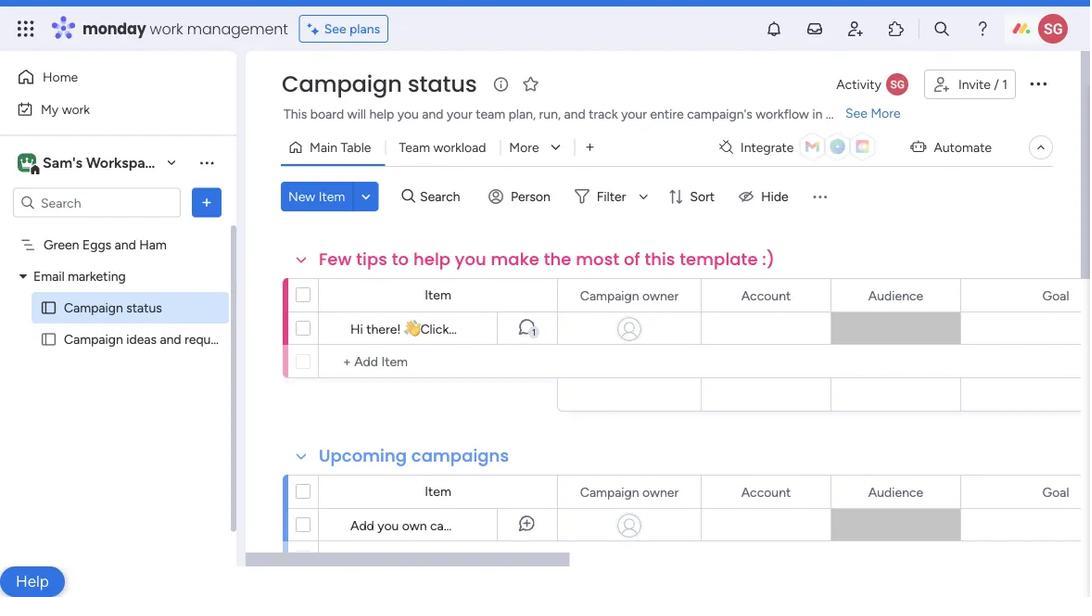 Task type: describe. For each thing, give the bounding box(es) containing it.
1 your from the left
[[447, 106, 473, 122]]

there!
[[367, 321, 401, 337]]

requests
[[185, 332, 235, 347]]

:)
[[763, 248, 775, 271]]

owner for first the campaign owner field from the bottom of the page
[[643, 484, 679, 500]]

monday work management
[[83, 18, 288, 39]]

filter
[[597, 189, 627, 205]]

this
[[284, 106, 307, 122]]

workspace options image
[[198, 153, 216, 172]]

1 button
[[497, 312, 558, 345]]

management
[[187, 18, 288, 39]]

workspace image
[[18, 153, 36, 173]]

select product image
[[17, 19, 35, 38]]

team
[[399, 140, 430, 155]]

workspace
[[86, 154, 162, 172]]

integrate
[[741, 140, 794, 155]]

campaign's
[[688, 106, 753, 122]]

track
[[589, 106, 618, 122]]

person button
[[481, 182, 562, 212]]

help button
[[0, 567, 65, 597]]

workload
[[434, 140, 486, 155]]

home button
[[11, 62, 199, 92]]

entire
[[651, 106, 684, 122]]

will
[[348, 106, 366, 122]]

main
[[310, 140, 338, 155]]

template
[[680, 248, 758, 271]]

and right ideas on the left bottom of the page
[[160, 332, 181, 347]]

most
[[576, 248, 620, 271]]

help
[[16, 572, 49, 591]]

autopilot image
[[911, 135, 927, 158]]

sort
[[691, 189, 715, 205]]

workspace image
[[20, 153, 33, 173]]

item for few
[[425, 287, 452, 303]]

run,
[[539, 106, 561, 122]]

invite
[[959, 77, 992, 92]]

here
[[452, 321, 478, 337]]

Upcoming campaigns field
[[314, 444, 514, 468]]

one
[[826, 106, 848, 122]]

apps image
[[888, 19, 906, 38]]

work for monday
[[150, 18, 183, 39]]

add to favorites image
[[522, 75, 540, 93]]

goal for 2nd goal field from the top
[[1043, 484, 1070, 500]]

workspace selection element
[[18, 152, 163, 176]]

team
[[476, 106, 506, 122]]

my
[[41, 101, 59, 117]]

v2 search image
[[402, 186, 416, 207]]

person
[[511, 189, 551, 205]]

1 account from the top
[[742, 288, 792, 303]]

Campaign status field
[[277, 69, 482, 100]]

2 goal field from the top
[[1039, 482, 1075, 502]]

see more
[[846, 105, 901, 121]]

new item button
[[281, 182, 353, 212]]

email
[[33, 269, 65, 284]]

more inside "button"
[[510, 140, 540, 155]]

campaign for the campaign status field
[[282, 69, 402, 100]]

campaign owner for 1st the campaign owner field from the top of the page
[[581, 288, 679, 303]]

board
[[311, 106, 344, 122]]

invite / 1
[[959, 77, 1008, 92]]

campaign owner for first the campaign owner field from the bottom of the page
[[581, 484, 679, 500]]

campaigns
[[412, 444, 509, 468]]

you for and
[[398, 106, 419, 122]]

see more link
[[844, 104, 903, 122]]

sam's workspace button
[[13, 147, 185, 179]]

1 audience field from the top
[[864, 285, 929, 306]]

learn
[[497, 321, 525, 337]]

ham
[[139, 237, 167, 253]]

upcoming
[[319, 444, 407, 468]]

my work
[[41, 101, 90, 117]]

tips
[[357, 248, 388, 271]]

sam's workspace
[[43, 154, 162, 172]]

notifications image
[[765, 19, 784, 38]]

of
[[624, 248, 641, 271]]

this board will help you and your team plan, run, and track your entire campaign's workflow in one workspace.
[[284, 106, 917, 122]]

to inside field
[[392, 248, 409, 271]]

status inside list box
[[126, 300, 162, 316]]

see for see more
[[846, 105, 868, 121]]

ideas
[[126, 332, 157, 347]]

2 your from the left
[[622, 106, 647, 122]]

options image
[[198, 193, 216, 212]]

1 campaign owner field from the top
[[576, 285, 684, 306]]

public board image for campaign ideas and requests
[[40, 331, 58, 348]]

search everything image
[[933, 19, 952, 38]]

show board description image
[[490, 75, 513, 94]]

plan,
[[509, 106, 536, 122]]

see plans
[[324, 21, 380, 37]]

few
[[319, 248, 352, 271]]

filter button
[[568, 182, 655, 212]]

hi
[[351, 321, 363, 337]]

Search field
[[416, 184, 471, 210]]

sort button
[[661, 182, 726, 212]]

main table button
[[281, 133, 385, 162]]

the
[[544, 248, 572, 271]]

arrow down image
[[633, 186, 655, 208]]

invite / 1 button
[[925, 70, 1017, 99]]

👋
[[404, 321, 417, 337]]

help image
[[974, 19, 993, 38]]



Task type: locate. For each thing, give the bounding box(es) containing it.
audience for 1st audience field from the bottom of the page
[[869, 484, 924, 500]]

you inside field
[[455, 248, 487, 271]]

0 horizontal spatial help
[[370, 106, 394, 122]]

new
[[289, 189, 316, 205]]

sam's
[[43, 154, 83, 172]]

option
[[0, 228, 237, 232]]

workflow
[[756, 106, 810, 122]]

1 vertical spatial public board image
[[40, 331, 58, 348]]

1 vertical spatial see
[[846, 105, 868, 121]]

campaign status up 'will'
[[282, 69, 477, 100]]

inbox image
[[806, 19, 825, 38]]

click
[[421, 321, 449, 337]]

1
[[1003, 77, 1008, 92], [532, 327, 536, 338]]

campaign for 1st the campaign owner field from the top of the page
[[581, 288, 640, 303]]

public board image for campaign status
[[40, 299, 58, 317]]

1 vertical spatial goal
[[1043, 484, 1070, 500]]

hi there! 👋  click here to learn how to start ➡️
[[351, 321, 615, 337]]

team workload
[[399, 140, 486, 155]]

sam green image
[[1039, 14, 1069, 44]]

1 vertical spatial audience field
[[864, 482, 929, 502]]

audience
[[869, 288, 924, 303], [869, 484, 924, 500]]

main table
[[310, 140, 371, 155]]

account
[[742, 288, 792, 303], [742, 484, 792, 500]]

2 vertical spatial item
[[425, 484, 452, 500]]

0 vertical spatial campaign status
[[282, 69, 477, 100]]

and left the ham
[[115, 237, 136, 253]]

1 vertical spatial audience
[[869, 484, 924, 500]]

and right run,
[[564, 106, 586, 122]]

0 vertical spatial goal field
[[1039, 285, 1075, 306]]

0 vertical spatial status
[[408, 69, 477, 100]]

1 right '/'
[[1003, 77, 1008, 92]]

item up click
[[425, 287, 452, 303]]

make
[[491, 248, 540, 271]]

and up the team workload "button" on the top of page
[[422, 106, 444, 122]]

campaign owner
[[581, 288, 679, 303], [581, 484, 679, 500]]

work for my
[[62, 101, 90, 117]]

owner
[[643, 288, 679, 303], [643, 484, 679, 500]]

Goal field
[[1039, 285, 1075, 306], [1039, 482, 1075, 502]]

public board image
[[40, 299, 58, 317], [40, 331, 58, 348]]

0 vertical spatial you
[[398, 106, 419, 122]]

angle down image
[[362, 190, 371, 204]]

start
[[572, 321, 599, 337]]

1 account field from the top
[[737, 285, 796, 306]]

and
[[422, 106, 444, 122], [564, 106, 586, 122], [115, 237, 136, 253], [160, 332, 181, 347]]

to right tips
[[392, 248, 409, 271]]

table
[[341, 140, 371, 155]]

add view image
[[587, 141, 594, 154]]

Audience field
[[864, 285, 929, 306], [864, 482, 929, 502]]

more down plan,
[[510, 140, 540, 155]]

your left team
[[447, 106, 473, 122]]

0 horizontal spatial work
[[62, 101, 90, 117]]

/
[[995, 77, 1000, 92]]

activity button
[[830, 70, 917, 99]]

0 vertical spatial owner
[[643, 288, 679, 303]]

1 horizontal spatial work
[[150, 18, 183, 39]]

0 vertical spatial work
[[150, 18, 183, 39]]

+ Add Item text field
[[328, 351, 549, 373]]

team workload button
[[385, 133, 500, 162]]

see for see plans
[[324, 21, 347, 37]]

see left 'plans'
[[324, 21, 347, 37]]

work right monday
[[150, 18, 183, 39]]

1 campaign owner from the top
[[581, 288, 679, 303]]

invite members image
[[847, 19, 866, 38]]

caret down image
[[19, 270, 27, 283]]

you right add
[[378, 518, 399, 533]]

how
[[528, 321, 553, 337]]

0 vertical spatial item
[[319, 189, 345, 205]]

upcoming campaigns
[[319, 444, 509, 468]]

2 campaign owner from the top
[[581, 484, 679, 500]]

1 horizontal spatial more
[[871, 105, 901, 121]]

item up the add you own campaign
[[425, 484, 452, 500]]

2 owner from the top
[[643, 484, 679, 500]]

in
[[813, 106, 823, 122]]

help for to
[[414, 248, 451, 271]]

your
[[447, 106, 473, 122], [622, 106, 647, 122]]

item inside button
[[319, 189, 345, 205]]

➡️
[[602, 321, 615, 337]]

0 horizontal spatial your
[[447, 106, 473, 122]]

1 vertical spatial campaign owner field
[[576, 482, 684, 502]]

see inside button
[[324, 21, 347, 37]]

your right track
[[622, 106, 647, 122]]

0 vertical spatial goal
[[1043, 288, 1070, 303]]

2 campaign owner field from the top
[[576, 482, 684, 502]]

own
[[402, 518, 427, 533]]

owner for 1st the campaign owner field from the top of the page
[[643, 288, 679, 303]]

0 horizontal spatial see
[[324, 21, 347, 37]]

2 horizontal spatial to
[[556, 321, 569, 337]]

0 vertical spatial more
[[871, 105, 901, 121]]

1 horizontal spatial status
[[408, 69, 477, 100]]

1 vertical spatial campaign owner
[[581, 484, 679, 500]]

0 vertical spatial account
[[742, 288, 792, 303]]

this
[[645, 248, 676, 271]]

1 vertical spatial you
[[455, 248, 487, 271]]

add you own campaign
[[351, 518, 487, 533]]

0 vertical spatial campaign owner field
[[576, 285, 684, 306]]

0 horizontal spatial status
[[126, 300, 162, 316]]

2 audience field from the top
[[864, 482, 929, 502]]

0 horizontal spatial to
[[392, 248, 409, 271]]

email marketing
[[33, 269, 126, 284]]

Few tips to help you make the most of this template :) field
[[314, 248, 780, 272]]

monday
[[83, 18, 146, 39]]

list box containing green eggs and ham
[[0, 225, 237, 597]]

1 vertical spatial status
[[126, 300, 162, 316]]

my work button
[[11, 94, 199, 124]]

1 right the learn at the bottom left
[[532, 327, 536, 338]]

to right here
[[481, 321, 494, 337]]

you up team
[[398, 106, 419, 122]]

goal for 1st goal field from the top of the page
[[1043, 288, 1070, 303]]

1 vertical spatial 1
[[532, 327, 536, 338]]

0 horizontal spatial campaign status
[[64, 300, 162, 316]]

1 vertical spatial campaign status
[[64, 300, 162, 316]]

2 account from the top
[[742, 484, 792, 500]]

1 vertical spatial more
[[510, 140, 540, 155]]

more button
[[500, 133, 575, 162]]

1 goal field from the top
[[1039, 285, 1075, 306]]

more
[[871, 105, 901, 121], [510, 140, 540, 155]]

0 vertical spatial audience
[[869, 288, 924, 303]]

1 vertical spatial work
[[62, 101, 90, 117]]

Account field
[[737, 285, 796, 306], [737, 482, 796, 502]]

audience for 2nd audience field from the bottom of the page
[[869, 288, 924, 303]]

help for will
[[370, 106, 394, 122]]

work right 'my'
[[62, 101, 90, 117]]

status up ideas on the left bottom of the page
[[126, 300, 162, 316]]

1 horizontal spatial to
[[481, 321, 494, 337]]

0 vertical spatial audience field
[[864, 285, 929, 306]]

status
[[408, 69, 477, 100], [126, 300, 162, 316]]

campaign status
[[282, 69, 477, 100], [64, 300, 162, 316]]

work
[[150, 18, 183, 39], [62, 101, 90, 117]]

automate
[[935, 140, 993, 155]]

status up team
[[408, 69, 477, 100]]

home
[[43, 69, 78, 85]]

you for make
[[455, 248, 487, 271]]

hide
[[762, 189, 789, 205]]

campaign
[[430, 518, 487, 533]]

2 audience from the top
[[869, 484, 924, 500]]

1 vertical spatial owner
[[643, 484, 679, 500]]

campaign for first the campaign owner field from the bottom of the page
[[581, 484, 640, 500]]

1 inside button
[[1003, 77, 1008, 92]]

help right tips
[[414, 248, 451, 271]]

0 vertical spatial see
[[324, 21, 347, 37]]

0 vertical spatial help
[[370, 106, 394, 122]]

item right new
[[319, 189, 345, 205]]

options image
[[1028, 72, 1050, 94]]

item for upcoming
[[425, 484, 452, 500]]

dapulse integrations image
[[720, 141, 734, 154]]

0 vertical spatial 1
[[1003, 77, 1008, 92]]

Campaign owner field
[[576, 285, 684, 306], [576, 482, 684, 502]]

menu image
[[811, 187, 830, 206]]

1 audience from the top
[[869, 288, 924, 303]]

list box
[[0, 225, 237, 597]]

1 inside button
[[532, 327, 536, 338]]

help inside field
[[414, 248, 451, 271]]

2 account field from the top
[[737, 482, 796, 502]]

Search in workspace field
[[39, 192, 155, 213]]

0 horizontal spatial more
[[510, 140, 540, 155]]

campaign status down marketing
[[64, 300, 162, 316]]

hide button
[[732, 182, 800, 212]]

activity
[[837, 77, 882, 92]]

0 vertical spatial campaign owner
[[581, 288, 679, 303]]

2 goal from the top
[[1043, 484, 1070, 500]]

few tips to help you make the most of this template :)
[[319, 248, 775, 271]]

workspace.
[[851, 106, 917, 122]]

eggs
[[82, 237, 111, 253]]

0 vertical spatial public board image
[[40, 299, 58, 317]]

1 goal from the top
[[1043, 288, 1070, 303]]

green
[[44, 237, 79, 253]]

see down activity
[[846, 105, 868, 121]]

2 public board image from the top
[[40, 331, 58, 348]]

1 vertical spatial help
[[414, 248, 451, 271]]

1 vertical spatial goal field
[[1039, 482, 1075, 502]]

more down activity popup button
[[871, 105, 901, 121]]

1 vertical spatial account field
[[737, 482, 796, 502]]

help right 'will'
[[370, 106, 394, 122]]

2 vertical spatial you
[[378, 518, 399, 533]]

1 owner from the top
[[643, 288, 679, 303]]

1 horizontal spatial your
[[622, 106, 647, 122]]

to right how
[[556, 321, 569, 337]]

new item
[[289, 189, 345, 205]]

1 horizontal spatial 1
[[1003, 77, 1008, 92]]

0 horizontal spatial 1
[[532, 327, 536, 338]]

campaign ideas and requests
[[64, 332, 235, 347]]

add
[[351, 518, 375, 533]]

see
[[324, 21, 347, 37], [846, 105, 868, 121]]

you left make
[[455, 248, 487, 271]]

goal
[[1043, 288, 1070, 303], [1043, 484, 1070, 500]]

0 vertical spatial account field
[[737, 285, 796, 306]]

work inside button
[[62, 101, 90, 117]]

1 horizontal spatial campaign status
[[282, 69, 477, 100]]

marketing
[[68, 269, 126, 284]]

plans
[[350, 21, 380, 37]]

1 public board image from the top
[[40, 299, 58, 317]]

1 vertical spatial account
[[742, 484, 792, 500]]

collapse board header image
[[1034, 140, 1049, 155]]

see plans button
[[299, 15, 389, 43]]

1 horizontal spatial see
[[846, 105, 868, 121]]

green eggs and ham
[[44, 237, 167, 253]]

1 vertical spatial item
[[425, 287, 452, 303]]

campaign
[[282, 69, 402, 100], [581, 288, 640, 303], [64, 300, 123, 316], [64, 332, 123, 347], [581, 484, 640, 500]]

1 horizontal spatial help
[[414, 248, 451, 271]]



Task type: vqa. For each thing, say whether or not it's contained in the screenshot.
account related to first Account field from the bottom of the page
yes



